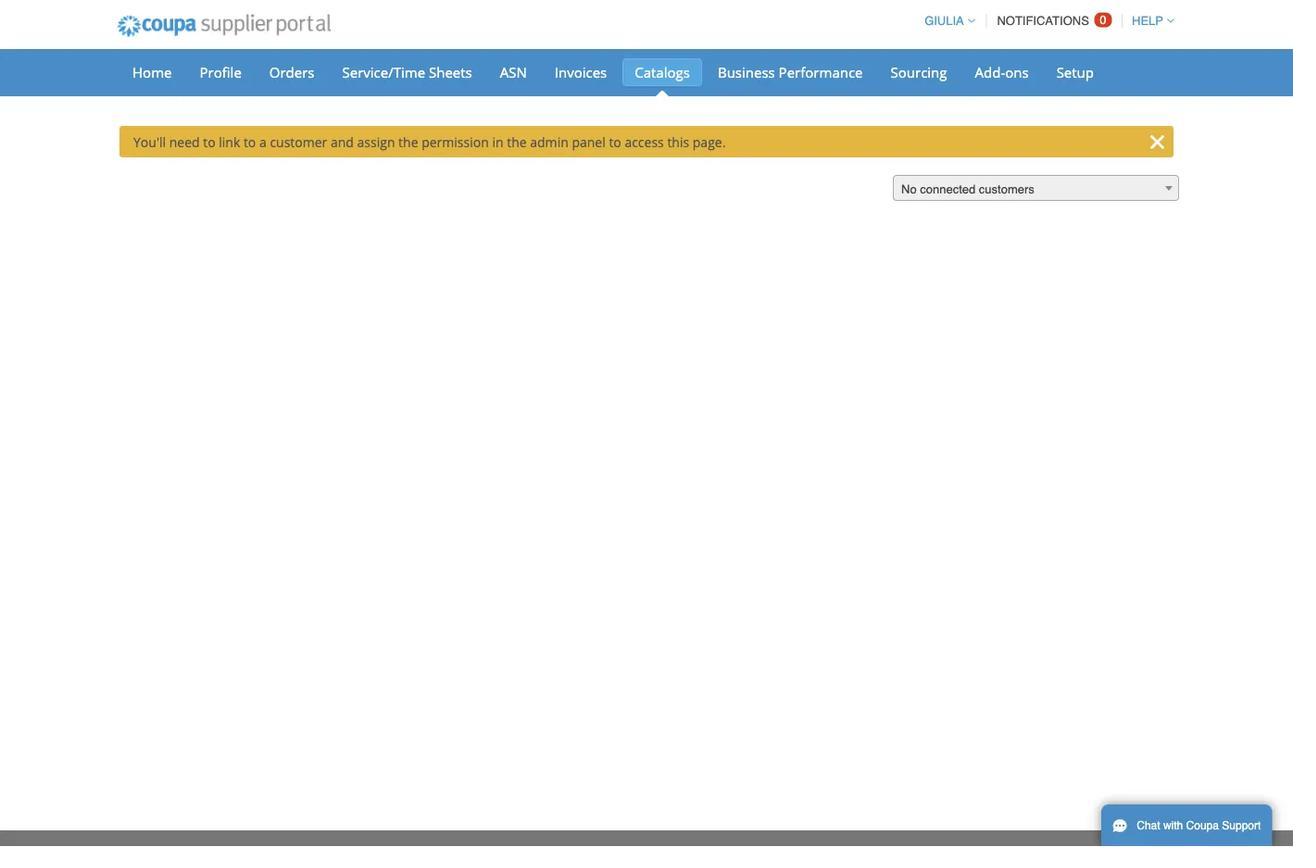 Task type: describe. For each thing, give the bounding box(es) containing it.
ons
[[1006, 63, 1029, 82]]

coupa
[[1187, 820, 1220, 833]]

add-
[[975, 63, 1006, 82]]

chat
[[1137, 820, 1161, 833]]

3 to from the left
[[609, 133, 622, 151]]

admin
[[530, 133, 569, 151]]

service/time
[[342, 63, 425, 82]]

with
[[1164, 820, 1184, 833]]

giulia
[[925, 14, 965, 28]]

panel
[[572, 133, 606, 151]]

1 to from the left
[[203, 133, 216, 151]]

and
[[331, 133, 354, 151]]

performance
[[779, 63, 863, 82]]

you'll
[[133, 133, 166, 151]]

this
[[668, 133, 690, 151]]

No connected customers text field
[[894, 176, 1179, 202]]

business
[[718, 63, 775, 82]]

asn link
[[488, 58, 539, 86]]

page.
[[693, 133, 726, 151]]

business performance
[[718, 63, 863, 82]]

connected
[[920, 182, 976, 196]]

notifications 0
[[998, 13, 1107, 28]]

1 the from the left
[[399, 133, 418, 151]]

sourcing
[[891, 63, 948, 82]]

asn
[[500, 63, 527, 82]]

profile link
[[188, 58, 254, 86]]

help
[[1133, 14, 1164, 28]]

sourcing link
[[879, 58, 960, 86]]

orders
[[270, 63, 315, 82]]

giulia link
[[917, 14, 976, 28]]

no
[[902, 182, 917, 196]]

service/time sheets
[[342, 63, 472, 82]]

customer
[[270, 133, 327, 151]]

add-ons link
[[963, 58, 1041, 86]]

2 to from the left
[[244, 133, 256, 151]]

home
[[133, 63, 172, 82]]

catalogs
[[635, 63, 690, 82]]

setup
[[1057, 63, 1094, 82]]



Task type: locate. For each thing, give the bounding box(es) containing it.
business performance link
[[706, 58, 875, 86]]

service/time sheets link
[[330, 58, 484, 86]]

0 horizontal spatial the
[[399, 133, 418, 151]]

permission
[[422, 133, 489, 151]]

home link
[[120, 58, 184, 86]]

the right assign
[[399, 133, 418, 151]]

add-ons
[[975, 63, 1029, 82]]

1 horizontal spatial to
[[244, 133, 256, 151]]

the right in
[[507, 133, 527, 151]]

invoices link
[[543, 58, 619, 86]]

assign
[[357, 133, 395, 151]]

a
[[259, 133, 267, 151]]

setup link
[[1045, 58, 1106, 86]]

0 horizontal spatial to
[[203, 133, 216, 151]]

No connected customers field
[[893, 175, 1180, 202]]

coupa supplier portal image
[[105, 3, 344, 49]]

to right the 'panel'
[[609, 133, 622, 151]]

in
[[493, 133, 504, 151]]

notifications
[[998, 14, 1090, 28]]

navigation
[[917, 3, 1175, 39]]

orders link
[[257, 58, 327, 86]]

2 the from the left
[[507, 133, 527, 151]]

0
[[1100, 13, 1107, 27]]

invoices
[[555, 63, 607, 82]]

customers
[[979, 182, 1035, 196]]

help link
[[1124, 14, 1175, 28]]

catalogs link
[[623, 58, 702, 86]]

the
[[399, 133, 418, 151], [507, 133, 527, 151]]

to
[[203, 133, 216, 151], [244, 133, 256, 151], [609, 133, 622, 151]]

to left link
[[203, 133, 216, 151]]

navigation containing notifications 0
[[917, 3, 1175, 39]]

chat with coupa support button
[[1102, 805, 1273, 848]]

1 horizontal spatial the
[[507, 133, 527, 151]]

no connected customers
[[902, 182, 1035, 196]]

chat with coupa support
[[1137, 820, 1262, 833]]

support
[[1223, 820, 1262, 833]]

2 horizontal spatial to
[[609, 133, 622, 151]]

access
[[625, 133, 664, 151]]

you'll need to link to a customer and assign the permission in the admin panel to access this page.
[[133, 133, 726, 151]]

link
[[219, 133, 240, 151]]

to left a
[[244, 133, 256, 151]]

need
[[169, 133, 200, 151]]

profile
[[200, 63, 242, 82]]

sheets
[[429, 63, 472, 82]]



